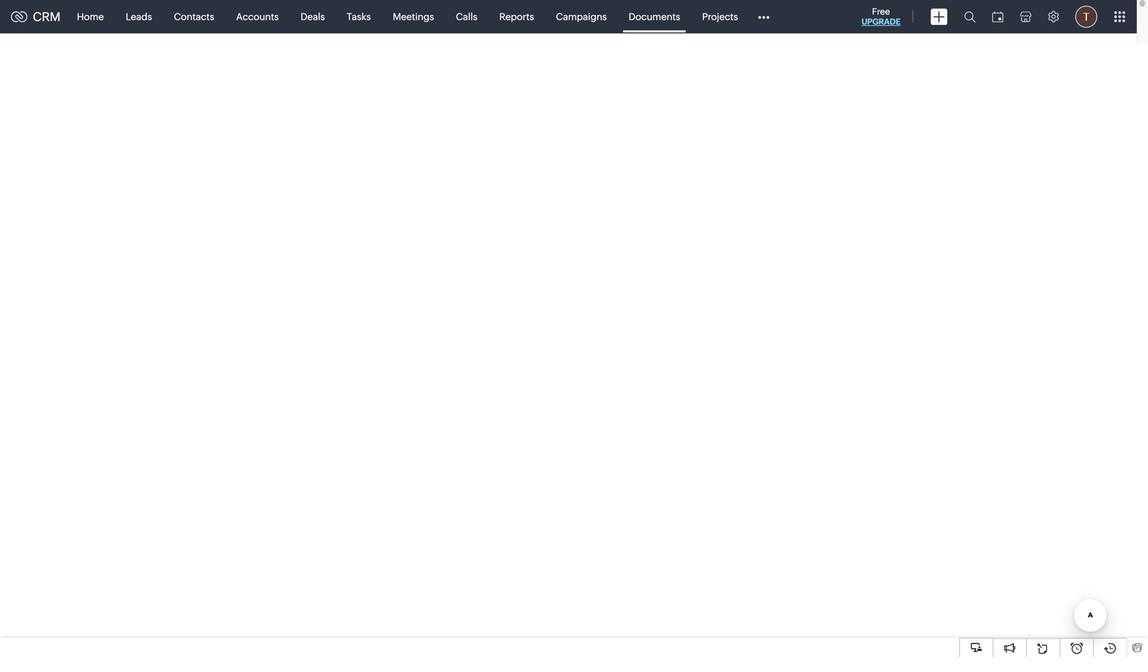 Task type: vqa. For each thing, say whether or not it's contained in the screenshot.
FIELD
no



Task type: locate. For each thing, give the bounding box(es) containing it.
upgrade
[[862, 17, 901, 26]]

Other Modules field
[[749, 6, 778, 28]]

profile image
[[1075, 6, 1097, 28]]

accounts
[[236, 11, 279, 22]]

search image
[[964, 11, 976, 23]]

create menu image
[[931, 9, 948, 25]]

campaigns link
[[545, 0, 618, 33]]

calls link
[[445, 0, 488, 33]]

search element
[[956, 0, 984, 33]]

free
[[872, 6, 890, 17]]

tasks link
[[336, 0, 382, 33]]



Task type: describe. For each thing, give the bounding box(es) containing it.
accounts link
[[225, 0, 290, 33]]

create menu element
[[923, 0, 956, 33]]

free upgrade
[[862, 6, 901, 26]]

projects
[[702, 11, 738, 22]]

contacts
[[174, 11, 214, 22]]

meetings
[[393, 11, 434, 22]]

leads
[[126, 11, 152, 22]]

deals link
[[290, 0, 336, 33]]

crm
[[33, 10, 60, 24]]

home link
[[66, 0, 115, 33]]

documents
[[629, 11, 680, 22]]

deals
[[301, 11, 325, 22]]

home
[[77, 11, 104, 22]]

reports link
[[488, 0, 545, 33]]

contacts link
[[163, 0, 225, 33]]

campaigns
[[556, 11, 607, 22]]

crm link
[[11, 10, 60, 24]]

calls
[[456, 11, 477, 22]]

logo image
[[11, 11, 27, 22]]

reports
[[499, 11, 534, 22]]

calendar image
[[992, 11, 1004, 22]]

meetings link
[[382, 0, 445, 33]]

projects link
[[691, 0, 749, 33]]

profile element
[[1067, 0, 1106, 33]]

leads link
[[115, 0, 163, 33]]

tasks
[[347, 11, 371, 22]]

documents link
[[618, 0, 691, 33]]



